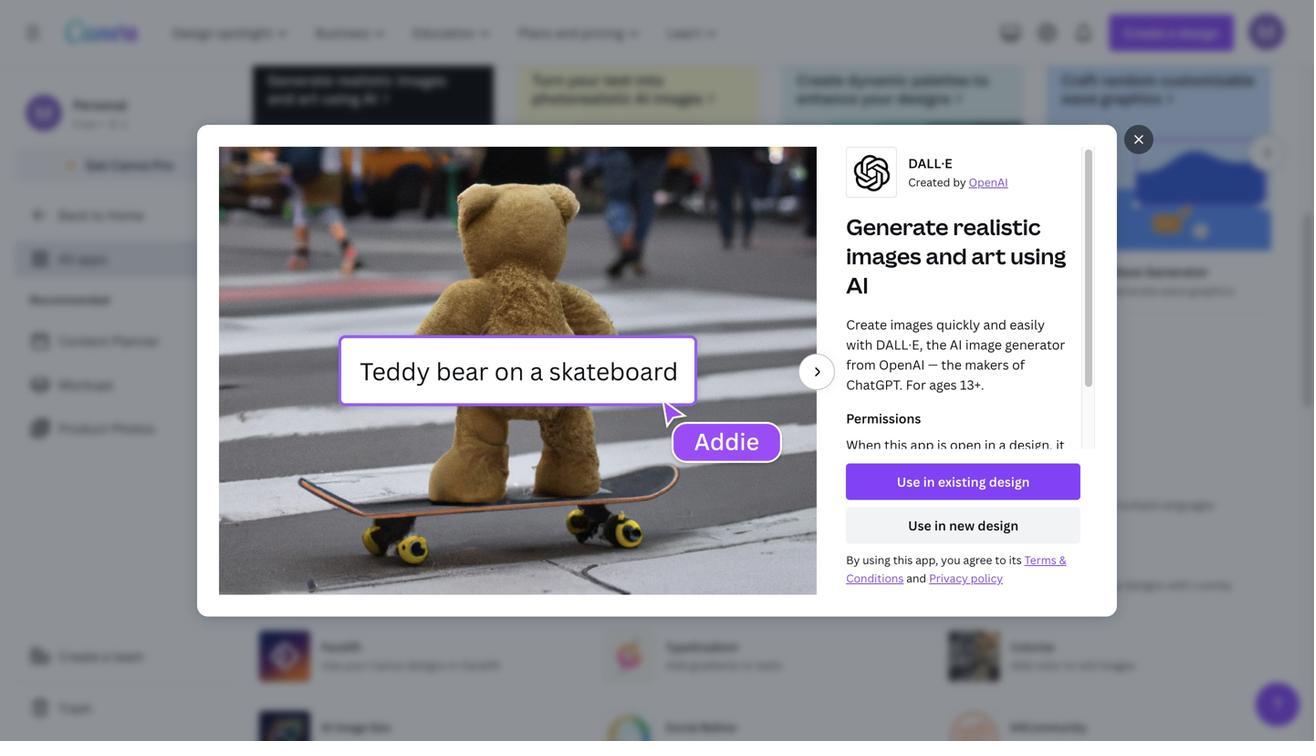 Task type: describe. For each thing, give the bounding box(es) containing it.
ai inside turn your text into photorealistic ai images
[[635, 89, 650, 108]]

schedule
[[1011, 578, 1060, 593]]

all apps
[[58, 251, 107, 268]]

openai inside dall·e created by openai
[[969, 175, 1008, 190]]

1 vertical spatial the
[[941, 356, 962, 374]]

create for create images quickly and easily with dall·e, the ai image generator from openai — the makers of chatgpt. for ages 13+.
[[846, 316, 887, 333]]

create images quickly and easily with dall·e, the ai image generator from openai — the makers of chatgpt. for ages 13+.
[[846, 316, 1065, 394]]

into for photorealistic
[[635, 70, 664, 90]]

using inside puppetry turn faces into talking avatars using text
[[481, 498, 509, 513]]

text
[[666, 479, 688, 495]]

1 horizontal spatial art
[[971, 241, 1006, 271]]

permissions
[[846, 410, 921, 427]]

to inside the colorize add color to old images
[[1065, 658, 1076, 673]]

real
[[666, 578, 689, 593]]

free
[[73, 116, 96, 131]]

privacy policy link
[[929, 571, 1003, 586]]

in inside permissions when this app is open in a design, it can:
[[984, 436, 996, 454]]

image inside imagen ai image generator by google
[[593, 283, 624, 298]]

designs inside create dynamic palettes to enhance your designs
[[897, 89, 951, 108]]

app,
[[916, 553, 938, 568]]

planner
[[112, 333, 160, 350]]

back
[[58, 207, 88, 224]]

all
[[58, 251, 74, 268]]

design for use in existing design
[[989, 473, 1030, 491]]

cloze
[[666, 560, 695, 575]]

random
[[1101, 70, 1157, 90]]

voiceover
[[1048, 498, 1100, 513]]

estate
[[691, 578, 725, 593]]

0 vertical spatial facelift
[[321, 640, 361, 655]]

create for create dynamic palettes to enhance your designs
[[797, 70, 844, 90]]

home
[[107, 207, 144, 224]]

generate inside shade generate color palettes
[[844, 283, 893, 298]]

dall·e,
[[876, 336, 923, 353]]

you
[[941, 553, 961, 568]]

its
[[1009, 553, 1022, 568]]

1 horizontal spatial facelift
[[461, 658, 500, 673]]

terms & conditions
[[846, 553, 1066, 586]]

0 horizontal spatial generate realistic images and art using ai
[[267, 70, 447, 108]]

create for create a team
[[58, 648, 99, 666]]

trash link
[[15, 691, 237, 727]]

use for use in existing design
[[897, 473, 920, 491]]

palettes inside shade generate color palettes
[[926, 283, 969, 298]]

dall·e created by openai
[[908, 154, 1008, 190]]

image inside dall·e ai image generator by openai
[[328, 283, 360, 298]]

use in existing design button
[[846, 464, 1080, 500]]

1
[[121, 116, 127, 131]]

a inside button
[[102, 648, 110, 666]]

avatars
[[440, 498, 479, 513]]

imagen ai image generator by google
[[579, 263, 734, 298]]

0 vertical spatial imagen image
[[517, 122, 758, 251]]

photorealistic
[[532, 89, 632, 108]]

add for add gradients to texts
[[666, 658, 687, 673]]

1 vertical spatial realistic
[[953, 212, 1041, 242]]

a inside permissions when this app is open in a design, it can:
[[999, 436, 1006, 454]]

& inside text to speech a simple & easy text to speech converter
[[714, 498, 721, 513]]

a
[[666, 498, 673, 513]]

by
[[846, 553, 860, 568]]

dall·e for dall·e created by openai
[[908, 154, 952, 172]]

up
[[650, 412, 668, 432]]

free •
[[73, 116, 104, 131]]

your inside create dynamic palettes to enhance your designs
[[861, 89, 894, 108]]

created
[[908, 175, 950, 190]]

openai link
[[969, 175, 1008, 190]]

this for app
[[884, 436, 907, 454]]

your for loomly schedule your canva designs with loomly
[[1062, 578, 1086, 593]]

open
[[950, 436, 981, 454]]

text for text to speech a simple & easy text to speech converter
[[750, 498, 771, 513]]

list containing content planner
[[15, 323, 237, 447]]

get canva pro button
[[15, 148, 237, 183]]

bellow
[[701, 720, 737, 735]]

releases
[[860, 412, 918, 432]]

look
[[418, 578, 440, 593]]

by using this app, you agree to its
[[846, 553, 1024, 568]]

gradients
[[690, 658, 740, 673]]

13+.
[[960, 376, 984, 394]]

turn inside turn your text into photorealistic ai images
[[532, 70, 564, 90]]

multiple
[[1115, 498, 1159, 513]]

photos
[[111, 420, 155, 438]]

0 vertical spatial dall·e image
[[253, 122, 494, 251]]

pro
[[152, 157, 174, 174]]

quickly
[[936, 316, 980, 333]]

content planner link
[[15, 323, 237, 360]]

multilingual create voiceover in multiple languages
[[1011, 479, 1214, 513]]

create dynamic palettes to enhance your designs
[[797, 70, 989, 108]]

permissions when this app is open in a design, it can:
[[846, 410, 1065, 474]]

easily
[[1010, 316, 1045, 333]]

of
[[1012, 356, 1025, 374]]

& inside terms & conditions
[[1059, 553, 1066, 568]]

newest
[[721, 412, 771, 432]]

enhance
[[797, 89, 858, 108]]

into for talking
[[379, 498, 399, 513]]

to inside typegradient add gradients to texts
[[742, 658, 753, 673]]

image inside create images quickly and easily with dall·e, the ai image generator from openai — the makers of chatgpt. for ages 13+.
[[965, 336, 1002, 353]]

makers
[[965, 356, 1009, 374]]

palettes inside create dynamic palettes to enhance your designs
[[912, 70, 970, 90]]

wave for random
[[1061, 89, 1098, 108]]

multilingual
[[1011, 479, 1074, 495]]

0 vertical spatial loomly
[[1011, 560, 1050, 575]]

use in new design
[[908, 517, 1019, 534]]

the inside new and noteworthy catch up on the newest and hottest releases
[[694, 412, 717, 432]]

policy
[[971, 571, 1003, 586]]

0 horizontal spatial realistic
[[337, 70, 393, 90]]

from
[[846, 356, 876, 374]]

top level navigation element
[[161, 15, 733, 51]]

openai inside create images quickly and easily with dall·e, the ai image generator from openai — the makers of chatgpt. for ages 13+.
[[879, 356, 925, 374]]

your for pixelify make your images look pixelated
[[352, 578, 376, 593]]

languages
[[1162, 498, 1214, 513]]

your inside turn your text into photorealistic ai images
[[568, 70, 600, 90]]

colorize
[[1011, 640, 1054, 655]]

1 vertical spatial loomly
[[1193, 578, 1232, 593]]

apps
[[78, 251, 107, 268]]

product photos
[[58, 420, 155, 438]]

talking
[[402, 498, 437, 513]]

1 vertical spatial imagen image
[[532, 265, 569, 302]]

and privacy policy
[[904, 571, 1003, 586]]

1 horizontal spatial generate realistic images and art using ai
[[846, 212, 1066, 300]]

graphics for random
[[1101, 89, 1162, 108]]

images inside create images quickly and easily with dall·e, the ai image generator from openai — the makers of chatgpt. for ages 13+.
[[890, 316, 933, 333]]

create inside multilingual create voiceover in multiple languages
[[1011, 498, 1046, 513]]

recommended
[[29, 292, 110, 308]]

old
[[1079, 658, 1096, 673]]

faces
[[348, 498, 376, 513]]

canva for facelift use your canva designs in facelift
[[371, 658, 403, 673]]

dall·e for dall·e ai image generator by openai
[[315, 263, 359, 281]]

canva for loomly schedule your canva designs with loomly
[[1089, 578, 1122, 593]]

all apps link
[[15, 241, 237, 277]]

social bellow
[[666, 720, 737, 735]]

images inside turn your text into photorealistic ai images
[[653, 89, 703, 108]]

social
[[666, 720, 698, 735]]

generator inside dall·e ai image generator by openai
[[363, 283, 416, 298]]

wave generator generate wave graphics
[[1109, 263, 1235, 298]]

texts
[[756, 658, 782, 673]]

use in new design button
[[846, 508, 1080, 544]]

shade image
[[797, 265, 833, 302]]

imagen
[[579, 263, 625, 281]]

use inside facelift use your canva designs in facelift
[[321, 658, 341, 673]]

puppetry
[[321, 479, 371, 495]]

use for use in new design
[[908, 517, 931, 534]]

by for generate realistic images and art using ai
[[419, 283, 432, 298]]

wave
[[1109, 263, 1142, 281]]

noteworthy
[[740, 371, 913, 411]]



Task type: vqa. For each thing, say whether or not it's contained in the screenshot.
– – number field
no



Task type: locate. For each thing, give the bounding box(es) containing it.
images
[[397, 70, 447, 90], [653, 89, 703, 108], [846, 241, 921, 271], [890, 316, 933, 333], [378, 578, 415, 593], [1098, 658, 1135, 673]]

& right terms
[[1059, 553, 1066, 568]]

0 horizontal spatial loomly
[[1011, 560, 1050, 575]]

text for puppetry turn faces into talking avatars using text
[[512, 498, 533, 513]]

typegradient add gradients to texts
[[666, 640, 782, 673]]

openai inside dall·e ai image generator by openai
[[435, 283, 474, 298]]

agree
[[963, 553, 992, 568]]

0 vertical spatial generate realistic images and art using ai
[[267, 70, 447, 108]]

generator left google
[[627, 283, 678, 298]]

when
[[846, 436, 881, 454]]

mockups
[[58, 376, 114, 394]]

dall·e ai image generator by openai
[[315, 263, 474, 298]]

add inside typegradient add gradients to texts
[[666, 658, 687, 673]]

get
[[85, 157, 108, 174]]

designs
[[897, 89, 951, 108], [1125, 578, 1165, 593], [406, 658, 446, 673]]

1 horizontal spatial with
[[1167, 578, 1190, 593]]

1 vertical spatial turn
[[321, 498, 345, 513]]

1 horizontal spatial text
[[604, 70, 632, 90]]

your inside pixelify make your images look pixelated
[[352, 578, 376, 593]]

designs down multiple at the right bottom of the page
[[1125, 578, 1165, 593]]

color inside the colorize add color to old images
[[1035, 658, 1062, 673]]

google
[[697, 283, 734, 298]]

shade generate color palettes
[[844, 263, 969, 298]]

color down colorize
[[1035, 658, 1062, 673]]

color inside shade generate color palettes
[[895, 283, 923, 298]]

1 horizontal spatial designs
[[897, 89, 951, 108]]

0 vertical spatial this
[[884, 436, 907, 454]]

shade image
[[782, 122, 1023, 251]]

create inside create dynamic palettes to enhance your designs
[[797, 70, 844, 90]]

facelift use your canva designs in facelift
[[321, 640, 500, 673]]

0 horizontal spatial add
[[666, 658, 687, 673]]

0 vertical spatial use
[[897, 473, 920, 491]]

1 vertical spatial color
[[1035, 658, 1062, 673]]

ai
[[363, 89, 378, 108], [635, 89, 650, 108], [846, 270, 869, 300], [315, 283, 325, 298], [579, 283, 590, 298], [950, 336, 962, 353], [321, 720, 332, 735]]

1 vertical spatial generator
[[363, 283, 416, 298]]

in inside multilingual create voiceover in multiple languages
[[1103, 498, 1113, 513]]

the right on
[[694, 412, 717, 432]]

1 vertical spatial image
[[335, 720, 367, 735]]

1 horizontal spatial generator
[[1145, 263, 1209, 281]]

wave for generator
[[1160, 283, 1187, 298]]

create a team
[[58, 648, 144, 666]]

0 horizontal spatial by
[[419, 283, 432, 298]]

craft random customizable wave graphics
[[1061, 70, 1255, 108]]

wave
[[1061, 89, 1098, 108], [1160, 283, 1187, 298]]

personal
[[73, 96, 127, 114]]

this for app,
[[893, 553, 913, 568]]

mockups link
[[15, 367, 237, 403]]

0 vertical spatial wave
[[1061, 89, 1098, 108]]

color
[[895, 283, 923, 298], [1035, 658, 1062, 673]]

2 vertical spatial openai
[[879, 356, 925, 374]]

1 horizontal spatial graphics
[[1190, 283, 1235, 298]]

image
[[593, 283, 624, 298], [965, 336, 1002, 353]]

a left "design," at bottom right
[[999, 436, 1006, 454]]

graphics for generator
[[1190, 283, 1235, 298]]

designs up dall·e created by openai
[[897, 89, 951, 108]]

0 vertical spatial realistic
[[337, 70, 393, 90]]

it
[[1056, 436, 1065, 454]]

2 horizontal spatial openai
[[969, 175, 1008, 190]]

0 vertical spatial image
[[593, 283, 624, 298]]

imagen image
[[517, 122, 758, 251], [532, 265, 569, 302]]

0 horizontal spatial canva
[[111, 157, 149, 174]]

hottest
[[805, 412, 856, 432]]

2 vertical spatial designs
[[406, 658, 446, 673]]

2 vertical spatial use
[[321, 658, 341, 673]]

0 vertical spatial openai
[[969, 175, 1008, 190]]

palettes up quickly
[[926, 283, 969, 298]]

speech
[[787, 498, 825, 513]]

k4community
[[1011, 720, 1087, 735]]

back to home
[[58, 207, 144, 224]]

0 vertical spatial the
[[926, 336, 947, 353]]

2 horizontal spatial by
[[953, 175, 966, 190]]

2 horizontal spatial canva
[[1089, 578, 1122, 593]]

canva inside facelift use your canva designs in facelift
[[371, 658, 403, 673]]

in down pixelated
[[449, 658, 458, 673]]

a
[[999, 436, 1006, 454], [102, 648, 110, 666]]

in right open
[[984, 436, 996, 454]]

content
[[58, 333, 109, 350]]

use up app,
[[908, 517, 931, 534]]

loomly up the schedule on the right bottom of page
[[1011, 560, 1050, 575]]

create inside button
[[58, 648, 99, 666]]

create a team button
[[15, 639, 237, 675]]

1 vertical spatial this
[[893, 553, 913, 568]]

0 vertical spatial dall·e
[[908, 154, 952, 172]]

1 vertical spatial openai
[[435, 283, 474, 298]]

0 horizontal spatial generator
[[627, 283, 678, 298]]

0 horizontal spatial designs
[[406, 658, 446, 673]]

loomly down languages
[[1193, 578, 1232, 593]]

1 vertical spatial generator
[[1005, 336, 1065, 353]]

wave generator image
[[1047, 122, 1288, 251]]

0 vertical spatial a
[[999, 436, 1006, 454]]

generate
[[267, 70, 333, 90], [846, 212, 949, 242], [844, 283, 893, 298], [1109, 283, 1157, 298]]

add inside the colorize add color to old images
[[1011, 658, 1032, 673]]

1 horizontal spatial realistic
[[953, 212, 1041, 242]]

wave inside craft random customizable wave graphics
[[1061, 89, 1098, 108]]

1 vertical spatial image
[[965, 336, 1002, 353]]

use up ai image gen
[[321, 658, 341, 673]]

loomly schedule your canva designs with loomly
[[1011, 560, 1232, 593]]

0 vertical spatial designs
[[897, 89, 951, 108]]

graphics inside wave generator generate wave graphics
[[1190, 283, 1235, 298]]

new
[[610, 371, 673, 411]]

by
[[953, 175, 966, 190], [419, 283, 432, 298], [681, 283, 694, 298]]

1 horizontal spatial by
[[681, 283, 694, 298]]

1 horizontal spatial canva
[[371, 658, 403, 673]]

in inside facelift use your canva designs in facelift
[[449, 658, 458, 673]]

terms & conditions link
[[846, 553, 1066, 586]]

canva up gen
[[371, 658, 403, 673]]

with down languages
[[1167, 578, 1190, 593]]

0 horizontal spatial color
[[895, 283, 923, 298]]

generator inside imagen ai image generator by google
[[627, 283, 678, 298]]

1 horizontal spatial add
[[1011, 658, 1032, 673]]

1 vertical spatial wave
[[1160, 283, 1187, 298]]

generator
[[1145, 263, 1209, 281], [363, 283, 416, 298]]

canva inside loomly schedule your canva designs with loomly
[[1089, 578, 1122, 593]]

create down 'multilingual'
[[1011, 498, 1046, 513]]

generate inside wave generator generate wave graphics
[[1109, 283, 1157, 298]]

create up dall·e,
[[846, 316, 887, 333]]

with for dall·e,
[[846, 336, 873, 353]]

by inside dall·e created by openai
[[953, 175, 966, 190]]

trash
[[58, 700, 92, 718]]

with up from at the right of the page
[[846, 336, 873, 353]]

1 vertical spatial canva
[[1089, 578, 1122, 593]]

1 vertical spatial dall·e image
[[267, 265, 304, 302]]

this inside permissions when this app is open in a design, it can:
[[884, 436, 907, 454]]

your inside facelift use your canva designs in facelift
[[344, 658, 368, 673]]

your inside loomly schedule your canva designs with loomly
[[1062, 578, 1086, 593]]

with inside loomly schedule your canva designs with loomly
[[1167, 578, 1190, 593]]

wave inside wave generator generate wave graphics
[[1160, 283, 1187, 298]]

by for turn your text into photorealistic ai images
[[681, 283, 694, 298]]

this left app,
[[893, 553, 913, 568]]

into right photorealistic
[[635, 70, 664, 90]]

designs for loomly schedule your canva designs with loomly
[[1125, 578, 1165, 593]]

speech
[[705, 479, 744, 495]]

ages
[[929, 376, 957, 394]]

a left team
[[102, 648, 110, 666]]

0 horizontal spatial wave
[[1061, 89, 1098, 108]]

text inside turn your text into photorealistic ai images
[[604, 70, 632, 90]]

is
[[937, 436, 947, 454]]

add down typegradient
[[666, 658, 687, 673]]

1 vertical spatial into
[[379, 498, 399, 513]]

0 vertical spatial design
[[989, 473, 1030, 491]]

1 vertical spatial facelift
[[461, 658, 500, 673]]

marketing
[[727, 578, 780, 593]]

into inside puppetry turn faces into talking avatars using text
[[379, 498, 399, 513]]

dall·e inside dall·e created by openai
[[908, 154, 952, 172]]

list
[[15, 323, 237, 447]]

design for use in new design
[[978, 517, 1019, 534]]

1 vertical spatial a
[[102, 648, 110, 666]]

cloze real estate marketing
[[666, 560, 780, 593]]

1 vertical spatial palettes
[[926, 283, 969, 298]]

0 horizontal spatial openai
[[435, 283, 474, 298]]

1 vertical spatial art
[[971, 241, 1006, 271]]

canva left pro
[[111, 157, 149, 174]]

0 horizontal spatial text
[[512, 498, 533, 513]]

use inside use in existing design dropdown button
[[897, 473, 920, 491]]

generate realistic images and art using ai
[[267, 70, 447, 108], [846, 212, 1066, 300]]

designs down look
[[406, 658, 446, 673]]

0 horizontal spatial dall·e
[[315, 263, 359, 281]]

with for loomly
[[1167, 578, 1190, 593]]

the right the —
[[941, 356, 962, 374]]

2 vertical spatial the
[[694, 412, 717, 432]]

turn inside puppetry turn faces into talking avatars using text
[[321, 498, 345, 513]]

1 horizontal spatial into
[[635, 70, 664, 90]]

existing
[[938, 473, 986, 491]]

design right new
[[978, 517, 1019, 534]]

design inside use in existing design dropdown button
[[989, 473, 1030, 491]]

the
[[926, 336, 947, 353], [941, 356, 962, 374], [694, 412, 717, 432]]

canva inside 'button'
[[111, 157, 149, 174]]

0 horizontal spatial generator
[[363, 283, 416, 298]]

use inside use in new design dropdown button
[[908, 517, 931, 534]]

palettes right dynamic
[[912, 70, 970, 90]]

to
[[974, 70, 989, 90], [91, 207, 104, 224], [691, 479, 702, 495], [773, 498, 785, 513], [995, 553, 1006, 568], [742, 658, 753, 673], [1065, 658, 1076, 673]]

terms
[[1024, 553, 1056, 568]]

easy
[[723, 498, 747, 513]]

simple
[[676, 498, 711, 513]]

canva right the schedule on the right bottom of page
[[1089, 578, 1122, 593]]

design
[[989, 473, 1030, 491], [978, 517, 1019, 534]]

color for colorize
[[1035, 658, 1062, 673]]

—
[[928, 356, 938, 374]]

designs inside loomly schedule your canva designs with loomly
[[1125, 578, 1165, 593]]

2 vertical spatial canva
[[371, 658, 403, 673]]

dall·e image
[[253, 122, 494, 251], [267, 265, 304, 302]]

design inside use in new design dropdown button
[[978, 517, 1019, 534]]

1 vertical spatial designs
[[1125, 578, 1165, 593]]

1 horizontal spatial image
[[965, 336, 1002, 353]]

dynamic
[[847, 70, 908, 90]]

use down app
[[897, 473, 920, 491]]

images inside pixelify make your images look pixelated
[[378, 578, 415, 593]]

generator inside wave generator generate wave graphics
[[1145, 263, 1209, 281]]

0 horizontal spatial image
[[593, 283, 624, 298]]

in left multiple at the right bottom of the page
[[1103, 498, 1113, 513]]

facelift down pixelated
[[461, 658, 500, 673]]

in left new
[[935, 517, 946, 534]]

1 horizontal spatial turn
[[532, 70, 564, 90]]

new and noteworthy catch up on the newest and hottest releases
[[605, 371, 918, 432]]

1 horizontal spatial generator
[[1005, 336, 1065, 353]]

designs inside facelift use your canva designs in facelift
[[406, 658, 446, 673]]

1 vertical spatial dall·e
[[315, 263, 359, 281]]

1 vertical spatial design
[[978, 517, 1019, 534]]

2 horizontal spatial text
[[750, 498, 771, 513]]

1 horizontal spatial dall·e
[[908, 154, 952, 172]]

with inside create images quickly and easily with dall·e, the ai image generator from openai — the makers of chatgpt. for ages 13+.
[[846, 336, 873, 353]]

team
[[113, 648, 144, 666]]

images inside the colorize add color to old images
[[1098, 658, 1135, 673]]

2 add from the left
[[1011, 658, 1032, 673]]

0 vertical spatial generator
[[1145, 263, 1209, 281]]

conditions
[[846, 571, 904, 586]]

ai image gen
[[321, 720, 391, 735]]

new
[[949, 517, 975, 534]]

text inside text to speech a simple & easy text to speech converter
[[750, 498, 771, 513]]

1 add from the left
[[666, 658, 687, 673]]

catch
[[605, 412, 646, 432]]

add for add color to old images
[[1011, 658, 1032, 673]]

puppetry turn faces into talking avatars using text
[[321, 479, 533, 513]]

by inside dall·e ai image generator by openai
[[419, 283, 432, 298]]

1 horizontal spatial &
[[1059, 553, 1066, 568]]

can:
[[846, 457, 872, 474]]

by inside imagen ai image generator by google
[[681, 283, 694, 298]]

in left existing at the bottom right of page
[[923, 473, 935, 491]]

converter
[[828, 498, 880, 513]]

with
[[846, 336, 873, 353], [1167, 578, 1190, 593]]

0 vertical spatial generator
[[627, 283, 678, 298]]

the up the —
[[926, 336, 947, 353]]

realistic
[[337, 70, 393, 90], [953, 212, 1041, 242]]

dall·e inside dall·e ai image generator by openai
[[315, 263, 359, 281]]

1 vertical spatial generate realistic images and art using ai
[[846, 212, 1066, 300]]

create
[[797, 70, 844, 90], [846, 316, 887, 333], [1011, 498, 1046, 513], [58, 648, 99, 666]]

design down "design," at bottom right
[[989, 473, 1030, 491]]

1 horizontal spatial color
[[1035, 658, 1062, 673]]

0 horizontal spatial turn
[[321, 498, 345, 513]]

1 vertical spatial use
[[908, 517, 931, 534]]

back to home link
[[15, 197, 237, 234]]

0 vertical spatial &
[[714, 498, 721, 513]]

and inside create images quickly and easily with dall·e, the ai image generator from openai — the makers of chatgpt. for ages 13+.
[[983, 316, 1007, 333]]

this down "releases" on the right bottom
[[884, 436, 907, 454]]

graphics inside craft random customizable wave graphics
[[1101, 89, 1162, 108]]

on
[[672, 412, 690, 432]]

1 vertical spatial &
[[1059, 553, 1066, 568]]

0 vertical spatial art
[[298, 89, 318, 108]]

0 horizontal spatial &
[[714, 498, 721, 513]]

art
[[298, 89, 318, 108], [971, 241, 1006, 271]]

create inside create images quickly and easily with dall·e, the ai image generator from openai — the makers of chatgpt. for ages 13+.
[[846, 316, 887, 333]]

add down colorize
[[1011, 658, 1032, 673]]

into right faces
[[379, 498, 399, 513]]

ai inside create images quickly and easily with dall·e, the ai image generator from openai — the makers of chatgpt. for ages 13+.
[[950, 336, 962, 353]]

0 vertical spatial graphics
[[1101, 89, 1162, 108]]

create left team
[[58, 648, 99, 666]]

colorize add color to old images
[[1011, 640, 1135, 673]]

color up dall·e,
[[895, 283, 923, 298]]

customizable
[[1160, 70, 1255, 90]]

color for shade
[[895, 283, 923, 298]]

0 horizontal spatial art
[[298, 89, 318, 108]]

image down imagen
[[593, 283, 624, 298]]

your for facelift use your canva designs in facelift
[[344, 658, 368, 673]]

generator down easily
[[1005, 336, 1065, 353]]

create left dynamic
[[797, 70, 844, 90]]

0 vertical spatial color
[[895, 283, 923, 298]]

generator inside create images quickly and easily with dall·e, the ai image generator from openai — the makers of chatgpt. for ages 13+.
[[1005, 336, 1065, 353]]

1 horizontal spatial a
[[999, 436, 1006, 454]]

ai inside dall·e ai image generator by openai
[[315, 283, 325, 298]]

wave generator image
[[1061, 265, 1098, 302]]

0 horizontal spatial facelift
[[321, 640, 361, 655]]

designs for facelift use your canva designs in facelift
[[406, 658, 446, 673]]

pixelify
[[321, 560, 360, 575]]

1 vertical spatial graphics
[[1190, 283, 1235, 298]]

to inside create dynamic palettes to enhance your designs
[[974, 70, 989, 90]]

facelift down make
[[321, 640, 361, 655]]

2 horizontal spatial designs
[[1125, 578, 1165, 593]]

into inside turn your text into photorealistic ai images
[[635, 70, 664, 90]]

graphics
[[1101, 89, 1162, 108], [1190, 283, 1235, 298]]

image up makers
[[965, 336, 1002, 353]]

text inside puppetry turn faces into talking avatars using text
[[512, 498, 533, 513]]

0 horizontal spatial with
[[846, 336, 873, 353]]

0 vertical spatial turn
[[532, 70, 564, 90]]

0 vertical spatial canva
[[111, 157, 149, 174]]

text
[[604, 70, 632, 90], [512, 498, 533, 513], [750, 498, 771, 513]]

ai inside imagen ai image generator by google
[[579, 283, 590, 298]]

•
[[100, 116, 104, 131]]

0 horizontal spatial a
[[102, 648, 110, 666]]

& left easy
[[714, 498, 721, 513]]



